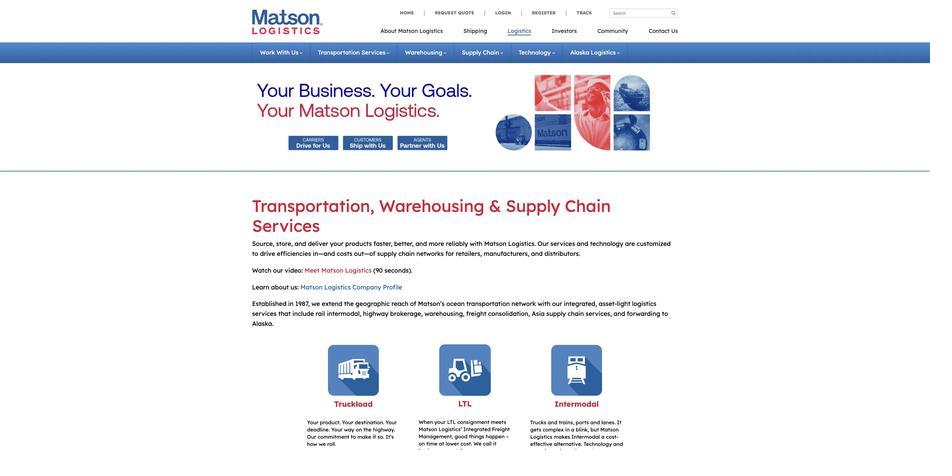 Task type: locate. For each thing, give the bounding box(es) containing it.
0 horizontal spatial our
[[273, 267, 283, 275]]

it inside your product. your destination. your deadline.  your way on the highway. our commitment to make it so. it's how we roll.
[[373, 434, 376, 441]]

matson's
[[418, 300, 445, 308]]

0 vertical spatial supply
[[377, 250, 397, 258]]

1 vertical spatial a
[[602, 434, 605, 441]]

and up networks
[[416, 240, 427, 248]]

community link
[[588, 25, 639, 40]]

1 horizontal spatial your
[[435, 420, 446, 426]]

of
[[410, 300, 417, 308]]

with up retailers,
[[470, 240, 483, 248]]

1 horizontal spatial our
[[552, 300, 562, 308]]

distributors.
[[545, 250, 581, 258]]

lower
[[446, 441, 459, 448]]

services inside established in 1987, we extend the geographic reach of matson's ocean transportation network with our integrated, asset-light logistics services that include rail intermodal, highway brokerage, warehousing, freight consolidation, asia supply chain services, and forwarding to alaska.
[[252, 310, 277, 318]]

drive
[[260, 250, 275, 258]]

1 vertical spatial with
[[538, 300, 551, 308]]

it
[[617, 420, 622, 427]]

intermodal down the blink,
[[572, 434, 600, 441]]

logistics inside trucks and trains, ports and lanes. it gets complex in a blink, but matson logistics makes intermodal a cost- effective alternative. technology and experienced people meet
[[531, 434, 553, 441]]

ltl
[[459, 400, 472, 409], [447, 420, 456, 426]]

matson logistics image
[[252, 10, 323, 34]]

services, and
[[586, 310, 626, 318]]

1 vertical spatial ltl
[[447, 420, 456, 426]]

it left so.
[[373, 434, 376, 441]]

supply
[[462, 49, 482, 56], [506, 196, 561, 217]]

our left integrated,
[[552, 300, 562, 308]]

2 horizontal spatial to
[[662, 310, 669, 318]]

meet
[[305, 267, 320, 275]]

intermodal up ports
[[555, 400, 599, 410]]

matson inside trucks and trains, ports and lanes. it gets complex in a blink, but matson logistics makes intermodal a cost- effective alternative. technology and experienced people meet
[[601, 427, 619, 434]]

transportation
[[467, 300, 510, 308]]

1 horizontal spatial technology
[[584, 442, 612, 448]]

supply inside transportation, warehousing & supply chain services
[[506, 196, 561, 217]]

1 vertical spatial chain
[[565, 196, 611, 217]]

0 horizontal spatial our
[[307, 434, 316, 441]]

your up costs
[[330, 240, 344, 248]]

us inside top menu navigation
[[672, 27, 678, 34]]

1 horizontal spatial in
[[566, 427, 570, 434]]

intermodal
[[555, 400, 599, 410], [572, 434, 600, 441]]

blink,
[[576, 427, 590, 434]]

0 vertical spatial intermodal
[[555, 400, 599, 410]]

matson down when
[[419, 427, 437, 433]]

logistics down login
[[508, 27, 531, 34]]

logistics up warehousing link
[[420, 27, 443, 34]]

1 vertical spatial it
[[493, 441, 497, 448]]

0 vertical spatial ltl
[[459, 400, 472, 409]]

chain down better,
[[399, 250, 415, 258]]

1 horizontal spatial to
[[351, 434, 356, 441]]

matson down meet
[[301, 284, 323, 292]]

0 vertical spatial services
[[362, 49, 386, 56]]

1 horizontal spatial ltl
[[459, 400, 472, 409]]

1 horizontal spatial us
[[672, 27, 678, 34]]

freight
[[492, 427, 510, 433]]

supply down "faster,"
[[377, 250, 397, 258]]

&
[[489, 196, 502, 217]]

2 vertical spatial to
[[351, 434, 356, 441]]

contact
[[649, 27, 670, 34]]

1 vertical spatial services
[[252, 310, 277, 318]]

0 horizontal spatial ltl
[[447, 420, 456, 426]]

that
[[279, 310, 291, 318]]

1 vertical spatial supply
[[547, 310, 566, 318]]

1 vertical spatial in
[[566, 427, 570, 434]]

meets
[[491, 420, 506, 426]]

0 vertical spatial our
[[273, 267, 283, 275]]

faster,
[[374, 240, 393, 248]]

warehousing link
[[405, 49, 447, 56]]

on up business
[[419, 441, 425, 448]]

0 vertical spatial it
[[373, 434, 376, 441]]

ltl up logistics'
[[447, 420, 456, 426]]

a down trains,
[[571, 427, 575, 434]]

but
[[591, 427, 599, 434]]

your
[[307, 420, 319, 427], [342, 420, 354, 427], [386, 420, 397, 427], [331, 427, 343, 434]]

1 horizontal spatial chain
[[565, 196, 611, 217]]

0 horizontal spatial services
[[252, 310, 277, 318]]

0 vertical spatial in
[[288, 300, 294, 308]]

it down happen
[[493, 441, 497, 448]]

with inside established in 1987, we extend the geographic reach of matson's ocean transportation network with our integrated, asset-light logistics services that include rail intermodal, highway brokerage, warehousing, freight consolidation, asia supply chain services, and forwarding to alaska.
[[538, 300, 551, 308]]

our right logistics.
[[538, 240, 549, 248]]

services up store, on the left bottom of page
[[252, 216, 320, 236]]

in up that
[[288, 300, 294, 308]]

when your ltl consignment meets matson logistics' integrated freight management, good things happen – on time at lower cost. we call it business as usual.
[[419, 420, 510, 451]]

us right contact
[[672, 27, 678, 34]]

services
[[551, 240, 575, 248], [252, 310, 277, 318]]

with up asia
[[538, 300, 551, 308]]

0 horizontal spatial supply
[[377, 250, 397, 258]]

0 horizontal spatial supply
[[462, 49, 482, 56]]

1 vertical spatial your
[[435, 420, 446, 426]]

in down trains,
[[566, 427, 570, 434]]

our left video:
[[273, 267, 283, 275]]

a
[[571, 427, 575, 434], [602, 434, 605, 441]]

(90
[[374, 267, 383, 275]]

usual.
[[449, 449, 463, 451]]

supply chain
[[462, 49, 499, 56]]

1 vertical spatial to
[[662, 310, 669, 318]]

matson up manufacturers,
[[484, 240, 507, 248]]

login link
[[485, 10, 522, 16]]

0 vertical spatial chain
[[399, 250, 415, 258]]

1 horizontal spatial on
[[419, 441, 425, 448]]

ltl inside when your ltl consignment meets matson logistics' integrated freight management, good things happen – on time at lower cost. we call it business as usual.
[[447, 420, 456, 426]]

services down about on the left top
[[362, 49, 386, 56]]

0 vertical spatial technology
[[519, 49, 551, 56]]

0 vertical spatial chain
[[483, 49, 499, 56]]

community
[[598, 27, 629, 34]]

1 horizontal spatial supply
[[506, 196, 561, 217]]

0 vertical spatial to
[[252, 250, 258, 258]]

customized
[[637, 240, 671, 248]]

chain down integrated,
[[568, 310, 584, 318]]

to right forwarding
[[662, 310, 669, 318]]

register
[[532, 10, 556, 15]]

and up the efficiencies
[[295, 240, 306, 248]]

0 horizontal spatial in
[[288, 300, 294, 308]]

0 vertical spatial a
[[571, 427, 575, 434]]

0 horizontal spatial on
[[356, 427, 362, 434]]

services up 'alaska.'
[[252, 310, 277, 318]]

truckload link
[[334, 400, 373, 410]]

1 vertical spatial supply
[[506, 196, 561, 217]]

1 horizontal spatial services
[[551, 240, 575, 248]]

to left drive
[[252, 250, 258, 258]]

1 horizontal spatial chain
[[568, 310, 584, 318]]

investors link
[[542, 25, 588, 40]]

0 horizontal spatial it
[[373, 434, 376, 441]]

1 vertical spatial services
[[252, 216, 320, 236]]

ltl up consignment
[[459, 400, 472, 409]]

1 vertical spatial technology
[[584, 442, 612, 448]]

matson logistics company profile link
[[301, 284, 402, 292]]

business
[[419, 449, 440, 451]]

chain inside established in 1987, we extend the geographic reach of matson's ocean transportation network with our integrated, asset-light logistics services that include rail intermodal, highway brokerage, warehousing, freight consolidation, asia supply chain services, and forwarding to alaska.
[[568, 310, 584, 318]]

1 vertical spatial on
[[419, 441, 425, 448]]

1 horizontal spatial supply
[[547, 310, 566, 318]]

alaska
[[571, 49, 590, 56]]

to down way
[[351, 434, 356, 441]]

we
[[474, 441, 482, 448]]

0 horizontal spatial services
[[252, 216, 320, 236]]

0 vertical spatial supply
[[462, 49, 482, 56]]

company
[[353, 284, 381, 292]]

matson down 'home'
[[398, 27, 418, 34]]

consolidation,
[[488, 310, 530, 318]]

matson down lanes.
[[601, 427, 619, 434]]

in inside trucks and trains, ports and lanes. it gets complex in a blink, but matson logistics makes intermodal a cost- effective alternative. technology and experienced people meet
[[566, 427, 570, 434]]

your inside when your ltl consignment meets matson logistics' integrated freight management, good things happen – on time at lower cost. we call it business as usual.
[[435, 420, 446, 426]]

1 vertical spatial chain
[[568, 310, 584, 318]]

0 vertical spatial your
[[330, 240, 344, 248]]

alternative.
[[554, 442, 583, 448]]

1 vertical spatial warehousing
[[379, 196, 485, 217]]

1 horizontal spatial services
[[362, 49, 386, 56]]

1 horizontal spatial it
[[493, 441, 497, 448]]

on inside your product. your destination. your deadline.  your way on the highway. our commitment to make it so. it's how we roll.
[[356, 427, 362, 434]]

include
[[293, 310, 314, 318]]

a left 'cost-'
[[602, 434, 605, 441]]

chain
[[399, 250, 415, 258], [568, 310, 584, 318]]

track
[[577, 10, 592, 15]]

gets
[[531, 427, 542, 434]]

0 vertical spatial services
[[551, 240, 575, 248]]

work with us
[[260, 49, 299, 56]]

your up logistics'
[[435, 420, 446, 426]]

make
[[358, 434, 371, 441]]

with inside source, store, and deliver your products faster, better, and more reliably with matson logistics. our services and technology are customized to drive efficiencies in—and costs out—of supply chain networks for retailers, manufacturers, and distributors.
[[470, 240, 483, 248]]

1 vertical spatial our
[[307, 434, 316, 441]]

0 horizontal spatial with
[[470, 240, 483, 248]]

None search field
[[610, 9, 678, 18]]

to inside established in 1987, we extend the geographic reach of matson's ocean transportation network with our integrated, asset-light logistics services that include rail intermodal, highway brokerage, warehousing, freight consolidation, asia supply chain services, and forwarding to alaska.
[[662, 310, 669, 318]]

0 vertical spatial with
[[470, 240, 483, 248]]

0 horizontal spatial your
[[330, 240, 344, 248]]

transportation
[[318, 49, 360, 56]]

1 horizontal spatial with
[[538, 300, 551, 308]]

matson inside source, store, and deliver your products faster, better, and more reliably with matson logistics. our services and technology are customized to drive efficiencies in—and costs out—of supply chain networks for retailers, manufacturers, and distributors.
[[484, 240, 507, 248]]

trucks
[[531, 420, 547, 427]]

0 horizontal spatial us
[[292, 49, 299, 56]]

technology
[[519, 49, 551, 56], [584, 442, 612, 448]]

effective
[[531, 442, 553, 448]]

warehousing
[[405, 49, 443, 56], [379, 196, 485, 217]]

network
[[512, 300, 536, 308]]

0 horizontal spatial to
[[252, 250, 258, 258]]

technology up the meet
[[584, 442, 612, 448]]

logistics down community link
[[591, 49, 616, 56]]

intermodal inside trucks and trains, ports and lanes. it gets complex in a blink, but matson logistics makes intermodal a cost- effective alternative. technology and experienced people meet
[[572, 434, 600, 441]]

ports
[[576, 420, 589, 427]]

Search search field
[[610, 9, 678, 18]]

request
[[435, 10, 457, 15]]

search image
[[672, 11, 676, 15]]

we
[[319, 442, 326, 448]]

geographic
[[356, 300, 390, 308]]

technology down top menu navigation on the top
[[519, 49, 551, 56]]

our
[[273, 267, 283, 275], [552, 300, 562, 308]]

chain inside transportation, warehousing & supply chain services
[[565, 196, 611, 217]]

supply right asia
[[547, 310, 566, 318]]

0 vertical spatial on
[[356, 427, 362, 434]]

services up the distributors.
[[551, 240, 575, 248]]

0 horizontal spatial chain
[[399, 250, 415, 258]]

our up how
[[307, 434, 316, 441]]

contact us link
[[639, 25, 678, 40]]

things
[[469, 434, 485, 441]]

for
[[446, 250, 454, 258]]

to
[[252, 250, 258, 258], [662, 310, 669, 318], [351, 434, 356, 441]]

1 vertical spatial our
[[552, 300, 562, 308]]

meet
[[581, 449, 594, 451]]

on left the
[[356, 427, 362, 434]]

us right 'with' on the top left of the page
[[292, 49, 299, 56]]

0 vertical spatial our
[[538, 240, 549, 248]]

on
[[356, 427, 362, 434], [419, 441, 425, 448]]

in
[[288, 300, 294, 308], [566, 427, 570, 434]]

services
[[362, 49, 386, 56], [252, 216, 320, 236]]

1 vertical spatial intermodal
[[572, 434, 600, 441]]

1 horizontal spatial our
[[538, 240, 549, 248]]

logistics up effective
[[531, 434, 553, 441]]

0 vertical spatial us
[[672, 27, 678, 34]]

your up commitment
[[331, 427, 343, 434]]

your inside source, store, and deliver your products faster, better, and more reliably with matson logistics. our services and technology are customized to drive efficiencies in—and costs out—of supply chain networks for retailers, manufacturers, and distributors.
[[330, 240, 344, 248]]

efficiencies
[[277, 250, 311, 258]]

matson logistics less than truckload icon image
[[440, 345, 491, 397]]



Task type: describe. For each thing, give the bounding box(es) containing it.
watch our video: meet matson logistics (90 seconds).
[[252, 267, 413, 275]]

logistics inside 'link'
[[508, 27, 531, 34]]

1 horizontal spatial a
[[602, 434, 605, 441]]

0 horizontal spatial a
[[571, 427, 575, 434]]

chain inside source, store, and deliver your products faster, better, and more reliably with matson logistics. our services and technology are customized to drive efficiencies in—and costs out—of supply chain networks for retailers, manufacturers, and distributors.
[[399, 250, 415, 258]]

0 horizontal spatial technology
[[519, 49, 551, 56]]

costs
[[337, 250, 353, 258]]

out—of
[[354, 250, 376, 258]]

people
[[563, 449, 580, 451]]

our inside source, store, and deliver your products faster, better, and more reliably with matson logistics. our services and technology are customized to drive efficiencies in—and costs out—of supply chain networks for retailers, manufacturers, and distributors.
[[538, 240, 549, 248]]

with
[[277, 49, 290, 56]]

1987, we
[[295, 300, 320, 308]]

warehousing inside transportation, warehousing & supply chain services
[[379, 196, 485, 217]]

your up deadline. on the bottom of page
[[307, 420, 319, 427]]

with for network
[[538, 300, 551, 308]]

rail
[[316, 310, 325, 318]]

services inside source, store, and deliver your products faster, better, and more reliably with matson logistics. our services and technology are customized to drive efficiencies in—and costs out—of supply chain networks for retailers, manufacturers, and distributors.
[[551, 240, 575, 248]]

home
[[400, 10, 414, 15]]

experienced
[[531, 449, 561, 451]]

it's
[[386, 434, 394, 441]]

alaska logistics link
[[571, 49, 620, 56]]

lanes.
[[602, 420, 616, 427]]

quote
[[458, 10, 475, 15]]

0 vertical spatial warehousing
[[405, 49, 443, 56]]

deliver
[[308, 240, 328, 248]]

time
[[427, 441, 438, 448]]

learn about us: matson logistics company profile
[[252, 284, 402, 292]]

your product. your destination. your deadline.  your way on the highway. our commitment to make it so. it's how we roll.
[[307, 420, 397, 448]]

our inside established in 1987, we extend the geographic reach of matson's ocean transportation network with our integrated, asset-light logistics services that include rail intermodal, highway brokerage, warehousing, freight consolidation, asia supply chain services, and forwarding to alaska.
[[552, 300, 562, 308]]

consignment
[[458, 420, 490, 426]]

at
[[439, 441, 444, 448]]

asia
[[532, 310, 545, 318]]

top menu navigation
[[381, 25, 678, 40]]

and down 'cost-'
[[614, 442, 623, 448]]

matson up learn about us: matson logistics company profile
[[321, 267, 344, 275]]

alaska logistics
[[571, 49, 616, 56]]

integrated,
[[564, 300, 597, 308]]

more
[[429, 240, 444, 248]]

reach
[[392, 300, 409, 308]]

and up the but
[[591, 420, 600, 427]]

so.
[[378, 434, 385, 441]]

roll.
[[327, 442, 336, 448]]

trains,
[[559, 420, 575, 427]]

your up way
[[342, 420, 354, 427]]

alaska.
[[252, 320, 274, 328]]

ltl link
[[459, 400, 472, 409]]

warehousing,
[[425, 310, 465, 318]]

happen
[[486, 434, 505, 441]]

about
[[381, 27, 397, 34]]

product.
[[320, 420, 341, 427]]

in—and
[[313, 250, 335, 258]]

track link
[[566, 10, 592, 16]]

supply inside source, store, and deliver your products faster, better, and more reliably with matson logistics. our services and technology are customized to drive efficiencies in—and costs out—of supply chain networks for retailers, manufacturers, and distributors.
[[377, 250, 397, 258]]

technology
[[590, 240, 624, 248]]

about matson logistics link
[[381, 25, 453, 40]]

technology inside trucks and trains, ports and lanes. it gets complex in a blink, but matson logistics makes intermodal a cost- effective alternative. technology and experienced people meet
[[584, 442, 612, 448]]

on inside when your ltl consignment meets matson logistics' integrated freight management, good things happen – on time at lower cost. we call it business as usual.
[[419, 441, 425, 448]]

learn
[[252, 284, 270, 292]]

meet matson logistics link
[[305, 267, 372, 275]]

with for reliably
[[470, 240, 483, 248]]

reliably
[[446, 240, 468, 248]]

intermodal link
[[555, 400, 599, 410]]

register link
[[522, 10, 566, 16]]

highway brokerage, intermodal rail, warehousing, forwarding image
[[257, 67, 674, 159]]

commitment
[[318, 434, 350, 441]]

seconds).
[[385, 267, 413, 275]]

request quote
[[435, 10, 475, 15]]

highway
[[363, 310, 389, 318]]

makes
[[554, 434, 570, 441]]

supply chain link
[[462, 49, 504, 56]]

trucks and trains, ports and lanes. it gets complex in a blink, but matson logistics makes intermodal a cost- effective alternative. technology and experienced people meet 
[[531, 420, 623, 451]]

technology link
[[519, 49, 555, 56]]

video:
[[285, 267, 303, 275]]

logistics down out—of
[[345, 267, 372, 275]]

and up the distributors.
[[577, 240, 589, 248]]

intermodal,
[[327, 310, 362, 318]]

retailers,
[[456, 250, 482, 258]]

supply inside established in 1987, we extend the geographic reach of matson's ocean transportation network with our integrated, asset-light logistics services that include rail intermodal, highway brokerage, warehousing, freight consolidation, asia supply chain services, and forwarding to alaska.
[[547, 310, 566, 318]]

profile
[[383, 284, 402, 292]]

deadline.
[[307, 427, 330, 434]]

and up complex on the bottom right of page
[[548, 420, 558, 427]]

good
[[455, 434, 468, 441]]

cost.
[[461, 441, 472, 448]]

logistics.
[[508, 240, 536, 248]]

when
[[419, 420, 433, 426]]

in inside established in 1987, we extend the geographic reach of matson's ocean transportation network with our integrated, asset-light logistics services that include rail intermodal, highway brokerage, warehousing, freight consolidation, asia supply chain services, and forwarding to alaska.
[[288, 300, 294, 308]]

shipping
[[464, 27, 487, 34]]

source, store, and deliver your products faster, better, and more reliably with matson logistics. our services and technology are customized to drive efficiencies in—and costs out—of supply chain networks for retailers, manufacturers, and distributors.
[[252, 240, 671, 258]]

it inside when your ltl consignment meets matson logistics' integrated freight management, good things happen – on time at lower cost. we call it business as usual.
[[493, 441, 497, 448]]

forwarding
[[627, 310, 661, 318]]

store,
[[276, 240, 293, 248]]

services inside transportation, warehousing & supply chain services
[[252, 216, 320, 236]]

how
[[307, 442, 317, 448]]

complex
[[543, 427, 564, 434]]

cost-
[[606, 434, 619, 441]]

truckload
[[334, 400, 373, 410]]

to inside your product. your destination. your deadline.  your way on the highway. our commitment to make it so. it's how we roll.
[[351, 434, 356, 441]]

logistics up extend the
[[325, 284, 351, 292]]

transportation services
[[318, 49, 386, 56]]

products
[[345, 240, 372, 248]]

matson inside when your ltl consignment meets matson logistics' integrated freight management, good things happen – on time at lower cost. we call it business as usual.
[[419, 427, 437, 433]]

transportation services link
[[318, 49, 390, 56]]

call
[[483, 441, 492, 448]]

matson inside top menu navigation
[[398, 27, 418, 34]]

home link
[[400, 10, 424, 16]]

to inside source, store, and deliver your products faster, better, and more reliably with matson logistics. our services and technology are customized to drive efficiencies in—and costs out—of supply chain networks for retailers, manufacturers, and distributors.
[[252, 250, 258, 258]]

0 horizontal spatial chain
[[483, 49, 499, 56]]

about
[[271, 284, 289, 292]]

request quote link
[[424, 10, 485, 16]]

login
[[496, 10, 511, 15]]

integrated
[[464, 427, 491, 433]]

shipping link
[[453, 25, 498, 40]]

1 vertical spatial us
[[292, 49, 299, 56]]

and down logistics.
[[532, 250, 543, 258]]

work
[[260, 49, 275, 56]]

contact us
[[649, 27, 678, 34]]

our inside your product. your destination. your deadline.  your way on the highway. our commitment to make it so. it's how we roll.
[[307, 434, 316, 441]]

your up "highway."
[[386, 420, 397, 427]]

source,
[[252, 240, 275, 248]]

work with us link
[[260, 49, 303, 56]]



Task type: vqa. For each thing, say whether or not it's contained in the screenshot.
the top Now ›
no



